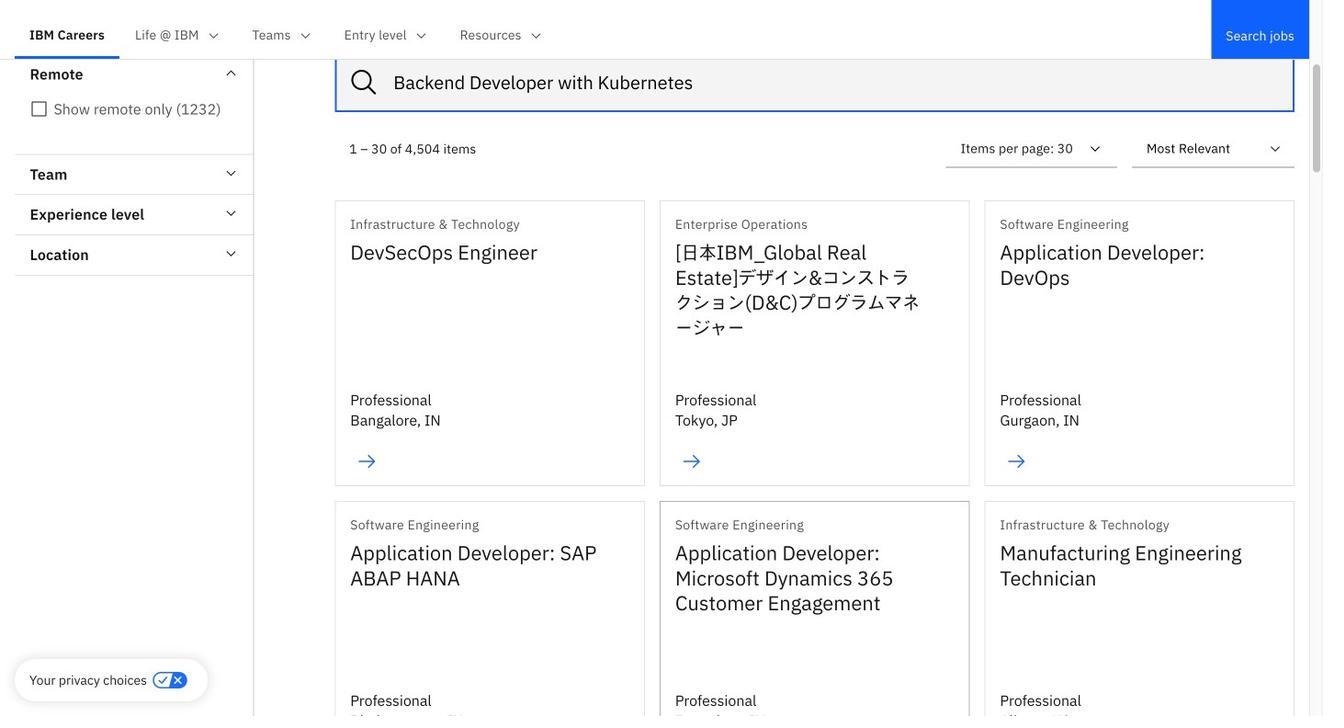 Task type: vqa. For each thing, say whether or not it's contained in the screenshot.
Your privacy choices element
yes



Task type: describe. For each thing, give the bounding box(es) containing it.
your privacy choices element
[[29, 670, 147, 690]]



